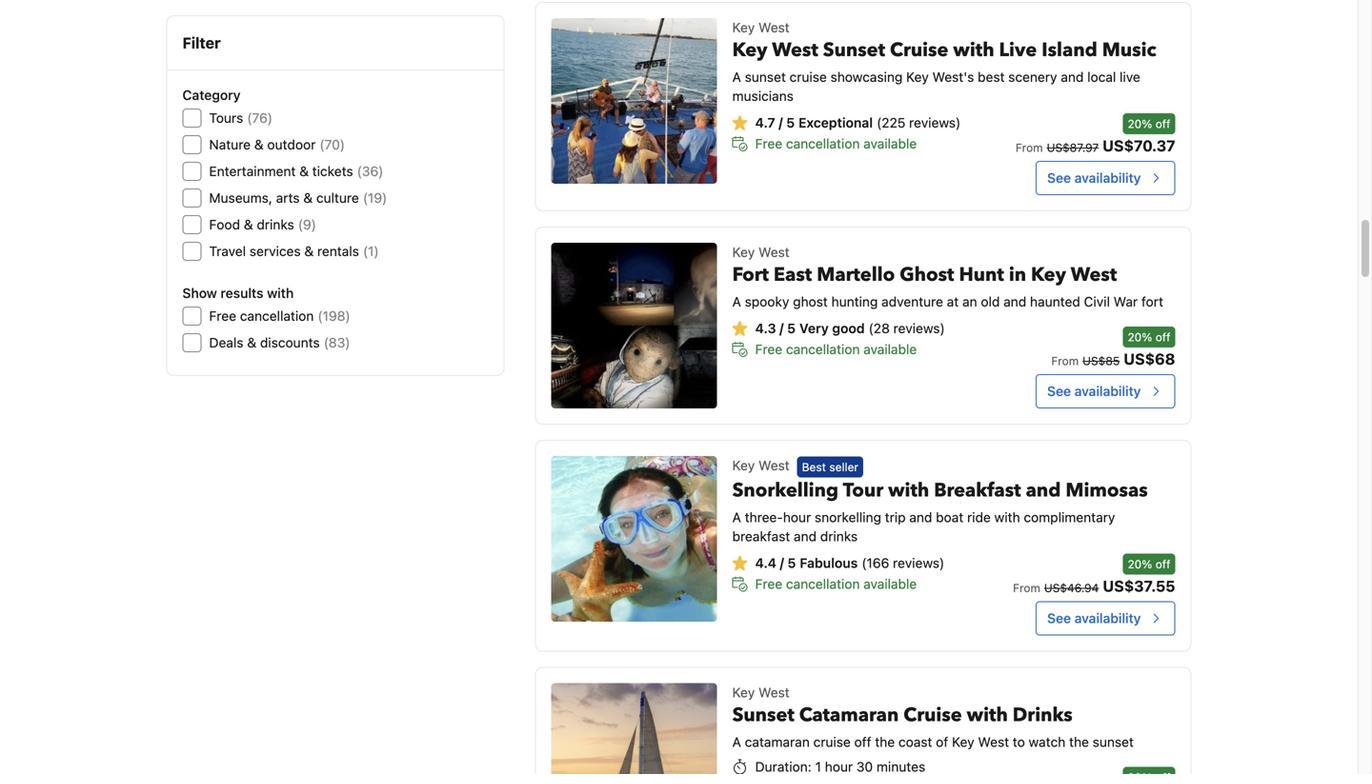 Task type: describe. For each thing, give the bounding box(es) containing it.
museums,
[[209, 190, 272, 206]]

ghost
[[900, 262, 954, 288]]

& down (9)
[[304, 243, 314, 259]]

& for drinks
[[244, 217, 253, 232]]

& for outdoor
[[254, 137, 264, 152]]

from for cruise
[[1016, 141, 1043, 154]]

culture
[[316, 190, 359, 206]]

snorkelling tour with breakfast and mimosas a three-hour snorkelling trip and boat ride with complimentary breakfast and drinks
[[732, 478, 1148, 544]]

1 the from the left
[[875, 734, 895, 750]]

catamaran
[[745, 734, 810, 750]]

see for snorkelling tour with breakfast and mimosas
[[1047, 611, 1071, 626]]

a inside key west fort east martello ghost hunt in key west a spooky ghost hunting adventure at an old and haunted civil war fort
[[732, 294, 741, 310]]

key west sunset catamaran cruise with drinks a catamaran cruise off the coast of key west to watch the sunset
[[732, 685, 1134, 750]]

drinks inside snorkelling tour with breakfast and mimosas a three-hour snorkelling trip and boat ride with complimentary breakfast and drinks
[[820, 529, 858, 544]]

free for fort east martello ghost hunt in key west
[[755, 342, 782, 357]]

deals & discounts (83)
[[209, 335, 350, 351]]

best seller
[[802, 461, 858, 474]]

& for tickets
[[299, 163, 309, 179]]

(83)
[[324, 335, 350, 351]]

free for snorkelling tour with breakfast and mimosas
[[755, 576, 782, 592]]

from for ghost
[[1051, 354, 1079, 368]]

hunt
[[959, 262, 1004, 288]]

see availability for key west sunset cruise with live island music
[[1047, 170, 1141, 186]]

available for breakfast
[[863, 576, 917, 592]]

tours
[[209, 110, 243, 126]]

free up the deals
[[209, 308, 236, 324]]

entertainment
[[209, 163, 296, 179]]

at
[[947, 294, 959, 310]]

4.3 / 5 very good (28 reviews)
[[755, 321, 945, 336]]

and down hour
[[794, 529, 817, 544]]

sunset inside key west sunset catamaran cruise with drinks a catamaran cruise off the coast of key west to watch the sunset
[[732, 703, 794, 729]]

20% off for fort east martello ghost hunt in key west
[[1128, 331, 1171, 344]]

tickets
[[312, 163, 353, 179]]

5 for with
[[787, 555, 796, 571]]

off inside key west sunset catamaran cruise with drinks a catamaran cruise off the coast of key west to watch the sunset
[[854, 734, 871, 750]]

key west fort east martello ghost hunt in key west a spooky ghost hunting adventure at an old and haunted civil war fort
[[732, 244, 1163, 310]]

key west key west sunset cruise with live island music a sunset cruise showcasing key west's best scenery and local live musicians
[[732, 20, 1156, 104]]

and right trip
[[909, 510, 932, 525]]

4.4
[[755, 555, 776, 571]]

0 horizontal spatial drinks
[[257, 217, 294, 232]]

museums, arts & culture (19)
[[209, 190, 387, 206]]

services
[[250, 243, 301, 259]]

show
[[182, 285, 217, 301]]

available for east
[[863, 342, 917, 357]]

us$85
[[1083, 354, 1120, 368]]

entertainment & tickets (36)
[[209, 163, 383, 179]]

free for key west sunset cruise with live island music
[[755, 136, 782, 151]]

spooky
[[745, 294, 789, 310]]

complimentary
[[1024, 510, 1115, 525]]

show results with
[[182, 285, 294, 301]]

local
[[1087, 69, 1116, 85]]

(166
[[862, 555, 889, 571]]

free cancellation (198)
[[209, 308, 350, 324]]

to
[[1013, 734, 1025, 750]]

cruise inside 'key west key west sunset cruise with live island music a sunset cruise showcasing key west's best scenery and local live musicians'
[[789, 69, 827, 85]]

results
[[221, 285, 263, 301]]

drinks
[[1013, 703, 1073, 729]]

us$87.97
[[1047, 141, 1099, 154]]

5 for key
[[786, 115, 795, 131]]

1 vertical spatial reviews)
[[893, 321, 945, 336]]

arts
[[276, 190, 300, 206]]

fort east martello ghost hunt in key west image
[[551, 243, 717, 409]]

sunset inside key west sunset catamaran cruise with drinks a catamaran cruise off the coast of key west to watch the sunset
[[1093, 734, 1134, 750]]

martello
[[817, 262, 895, 288]]

availability for snorkelling tour with breakfast and mimosas
[[1074, 611, 1141, 626]]

with inside key west sunset catamaran cruise with drinks a catamaran cruise off the coast of key west to watch the sunset
[[967, 703, 1008, 729]]

see availability for snorkelling tour with breakfast and mimosas
[[1047, 611, 1141, 626]]

tours (76)
[[209, 110, 272, 126]]

best
[[802, 461, 826, 474]]

ghost
[[793, 294, 828, 310]]

sunset inside 'key west key west sunset cruise with live island music a sunset cruise showcasing key west's best scenery and local live musicians'
[[745, 69, 786, 85]]

with right ride
[[994, 510, 1020, 525]]

reviews) for breakfast
[[893, 555, 944, 571]]

old
[[981, 294, 1000, 310]]

scenery
[[1008, 69, 1057, 85]]

with inside 'key west key west sunset cruise with live island music a sunset cruise showcasing key west's best scenery and local live musicians'
[[953, 37, 994, 63]]

island
[[1042, 37, 1097, 63]]

food
[[209, 217, 240, 232]]

fort
[[732, 262, 769, 288]]

availability for key west sunset cruise with live island music
[[1074, 170, 1141, 186]]

key west sunset cruise with live island music image
[[551, 18, 717, 184]]

& for discounts
[[247, 335, 256, 351]]

west's
[[932, 69, 974, 85]]

sunset catamaran cruise with drinks image
[[551, 683, 717, 775]]

free cancellation available for east
[[755, 342, 917, 357]]

food & drinks (9)
[[209, 217, 316, 232]]

exceptional
[[799, 115, 873, 131]]

and inside 'key west key west sunset cruise with live island music a sunset cruise showcasing key west's best scenery and local live musicians'
[[1061, 69, 1084, 85]]

cancellation for key
[[786, 136, 860, 151]]

5 for fort
[[787, 321, 796, 336]]

tour
[[843, 478, 883, 504]]

nature & outdoor (70)
[[209, 137, 345, 152]]

live
[[1120, 69, 1140, 85]]

haunted
[[1030, 294, 1080, 310]]

catamaran
[[799, 703, 899, 729]]

/ for key west sunset cruise with live island music
[[779, 115, 783, 131]]

(36)
[[357, 163, 383, 179]]

us$70.37
[[1103, 137, 1175, 155]]

key west
[[732, 458, 790, 474]]

three-
[[745, 510, 783, 525]]

available for west
[[863, 136, 917, 151]]

breakfast
[[934, 478, 1021, 504]]

musicians
[[732, 88, 794, 104]]

showcasing
[[830, 69, 903, 85]]

of
[[936, 734, 948, 750]]

mimosas
[[1066, 478, 1148, 504]]

off for fort east martello ghost hunt in key west
[[1155, 331, 1171, 344]]

an
[[962, 294, 977, 310]]

/ for snorkelling tour with breakfast and mimosas
[[780, 555, 784, 571]]

good
[[832, 321, 865, 336]]

a inside 'key west key west sunset cruise with live island music a sunset cruise showcasing key west's best scenery and local live musicians'
[[732, 69, 741, 85]]

hunting
[[831, 294, 878, 310]]

live
[[999, 37, 1037, 63]]

a inside snorkelling tour with breakfast and mimosas a three-hour snorkelling trip and boat ride with complimentary breakfast and drinks
[[732, 510, 741, 525]]

(70)
[[320, 137, 345, 152]]



Task type: locate. For each thing, give the bounding box(es) containing it.
1 horizontal spatial drinks
[[820, 529, 858, 544]]

snorkelling tour with breakfast and mimosas image
[[551, 456, 717, 622]]

see availability
[[1047, 170, 1141, 186], [1047, 384, 1141, 399], [1047, 611, 1141, 626]]

3 20% off from the top
[[1128, 558, 1171, 571]]

0 vertical spatial 5
[[786, 115, 795, 131]]

free cancellation available down 'exceptional'
[[755, 136, 917, 151]]

2 a from the top
[[732, 294, 741, 310]]

and inside key west fort east martello ghost hunt in key west a spooky ghost hunting adventure at an old and haunted civil war fort
[[1003, 294, 1026, 310]]

1 free cancellation available from the top
[[755, 136, 917, 151]]

the
[[875, 734, 895, 750], [1069, 734, 1089, 750]]

cancellation for with
[[786, 576, 860, 592]]

0 vertical spatial cruise
[[789, 69, 827, 85]]

us$37.55
[[1103, 577, 1175, 595]]

3 20% from the top
[[1128, 558, 1152, 571]]

2 20% from the top
[[1128, 331, 1152, 344]]

3 see availability from the top
[[1047, 611, 1141, 626]]

0 vertical spatial 20%
[[1128, 117, 1152, 131]]

reviews) right (166
[[893, 555, 944, 571]]

0 vertical spatial free cancellation available
[[755, 136, 917, 151]]

music
[[1102, 37, 1156, 63]]

0 horizontal spatial the
[[875, 734, 895, 750]]

coast
[[898, 734, 932, 750]]

in
[[1009, 262, 1026, 288]]

see for key west sunset cruise with live island music
[[1047, 170, 1071, 186]]

cruise up the musicians
[[789, 69, 827, 85]]

sunset up catamaran
[[732, 703, 794, 729]]

free cancellation available for breakfast
[[755, 576, 917, 592]]

see for fort east martello ghost hunt in key west
[[1047, 384, 1071, 399]]

a up the musicians
[[732, 69, 741, 85]]

a inside key west sunset catamaran cruise with drinks a catamaran cruise off the coast of key west to watch the sunset
[[732, 734, 741, 750]]

a left catamaran
[[732, 734, 741, 750]]

3 a from the top
[[732, 510, 741, 525]]

off down catamaran
[[854, 734, 871, 750]]

1 vertical spatial drinks
[[820, 529, 858, 544]]

(225
[[877, 115, 905, 131]]

east
[[774, 262, 812, 288]]

4.7
[[755, 115, 775, 131]]

20% up us$68
[[1128, 331, 1152, 344]]

outdoor
[[267, 137, 316, 152]]

us$68
[[1124, 350, 1175, 368]]

reviews) down adventure
[[893, 321, 945, 336]]

(1)
[[363, 243, 379, 259]]

4.4 / 5 fabulous (166 reviews)
[[755, 555, 944, 571]]

free down 4.3
[[755, 342, 782, 357]]

drinks up services
[[257, 217, 294, 232]]

(19)
[[363, 190, 387, 206]]

2 vertical spatial reviews)
[[893, 555, 944, 571]]

sunset up the musicians
[[745, 69, 786, 85]]

3 availability from the top
[[1074, 611, 1141, 626]]

from inside from us$85 us$68
[[1051, 354, 1079, 368]]

1 available from the top
[[863, 136, 917, 151]]

cancellation down 'exceptional'
[[786, 136, 860, 151]]

2 availability from the top
[[1074, 384, 1141, 399]]

free down 4.7
[[755, 136, 782, 151]]

20% up us$70.37
[[1128, 117, 1152, 131]]

sunset
[[823, 37, 885, 63], [732, 703, 794, 729]]

travel services & rentals (1)
[[209, 243, 379, 259]]

off for key west sunset cruise with live island music
[[1155, 117, 1171, 131]]

cruise inside 'key west key west sunset cruise with live island music a sunset cruise showcasing key west's best scenery and local live musicians'
[[890, 37, 948, 63]]

free cancellation available for west
[[755, 136, 917, 151]]

with up best
[[953, 37, 994, 63]]

cancellation down very
[[786, 342, 860, 357]]

cruise up west's
[[890, 37, 948, 63]]

& right arts
[[303, 190, 313, 206]]

the left the coast
[[875, 734, 895, 750]]

2 available from the top
[[863, 342, 917, 357]]

see availability down from us$46.94 us$37.55
[[1047, 611, 1141, 626]]

cruise inside key west sunset catamaran cruise with drinks a catamaran cruise off the coast of key west to watch the sunset
[[904, 703, 962, 729]]

1 vertical spatial sunset
[[732, 703, 794, 729]]

0 vertical spatial cruise
[[890, 37, 948, 63]]

/ right 4.7
[[779, 115, 783, 131]]

seller
[[829, 461, 858, 474]]

3 available from the top
[[863, 576, 917, 592]]

from left us$85
[[1051, 354, 1079, 368]]

from for mimosas
[[1013, 582, 1040, 595]]

see availability for fort east martello ghost hunt in key west
[[1047, 384, 1141, 399]]

very
[[799, 321, 829, 336]]

0 vertical spatial see availability
[[1047, 170, 1141, 186]]

off up us$68
[[1155, 331, 1171, 344]]

snorkelling
[[732, 478, 839, 504]]

1 vertical spatial 20%
[[1128, 331, 1152, 344]]

with left drinks
[[967, 703, 1008, 729]]

0 vertical spatial drinks
[[257, 217, 294, 232]]

1 vertical spatial see
[[1047, 384, 1071, 399]]

available down (28
[[863, 342, 917, 357]]

1 vertical spatial see availability
[[1047, 384, 1141, 399]]

0 vertical spatial availability
[[1074, 170, 1141, 186]]

2 vertical spatial 20% off
[[1128, 558, 1171, 571]]

2 vertical spatial available
[[863, 576, 917, 592]]

cancellation for fort
[[786, 342, 860, 357]]

off up us$37.55
[[1155, 558, 1171, 571]]

with up free cancellation (198)
[[267, 285, 294, 301]]

trip
[[885, 510, 906, 525]]

0 vertical spatial sunset
[[823, 37, 885, 63]]

fort
[[1141, 294, 1163, 310]]

20% off for snorkelling tour with breakfast and mimosas
[[1128, 558, 1171, 571]]

20% up us$37.55
[[1128, 558, 1152, 571]]

20% for snorkelling tour with breakfast and mimosas
[[1128, 558, 1152, 571]]

civil
[[1084, 294, 1110, 310]]

0 vertical spatial sunset
[[745, 69, 786, 85]]

availability for fort east martello ghost hunt in key west
[[1074, 384, 1141, 399]]

& down (76) at the left top of the page
[[254, 137, 264, 152]]

and up complimentary
[[1026, 478, 1061, 504]]

from inside from us$87.97 us$70.37
[[1016, 141, 1043, 154]]

3 free cancellation available from the top
[[755, 576, 917, 592]]

a down "fort"
[[732, 294, 741, 310]]

20% off up us$68
[[1128, 331, 1171, 344]]

see availability down us$85
[[1047, 384, 1141, 399]]

5 right 4.4
[[787, 555, 796, 571]]

(9)
[[298, 217, 316, 232]]

sunset inside 'key west key west sunset cruise with live island music a sunset cruise showcasing key west's best scenery and local live musicians'
[[823, 37, 885, 63]]

category
[[182, 87, 241, 103]]

(28
[[869, 321, 890, 336]]

off up us$70.37
[[1155, 117, 1171, 131]]

best
[[978, 69, 1005, 85]]

0 horizontal spatial sunset
[[745, 69, 786, 85]]

1 20% from the top
[[1128, 117, 1152, 131]]

20% off up us$37.55
[[1128, 558, 1171, 571]]

(198)
[[318, 308, 350, 324]]

/ right 4.4
[[780, 555, 784, 571]]

see
[[1047, 170, 1071, 186], [1047, 384, 1071, 399], [1047, 611, 1071, 626]]

3 see from the top
[[1047, 611, 1071, 626]]

1 vertical spatial free cancellation available
[[755, 342, 917, 357]]

free cancellation available down good
[[755, 342, 917, 357]]

4 a from the top
[[732, 734, 741, 750]]

1 vertical spatial available
[[863, 342, 917, 357]]

2 the from the left
[[1069, 734, 1089, 750]]

1 vertical spatial 5
[[787, 321, 796, 336]]

from
[[1016, 141, 1043, 154], [1051, 354, 1079, 368], [1013, 582, 1040, 595]]

/ for fort east martello ghost hunt in key west
[[780, 321, 784, 336]]

cancellation
[[786, 136, 860, 151], [240, 308, 314, 324], [786, 342, 860, 357], [786, 576, 860, 592]]

0 horizontal spatial sunset
[[732, 703, 794, 729]]

from left us$87.97
[[1016, 141, 1043, 154]]

travel
[[209, 243, 246, 259]]

from us$46.94 us$37.55
[[1013, 577, 1175, 595]]

2 see availability from the top
[[1047, 384, 1141, 399]]

available down (166
[[863, 576, 917, 592]]

1 vertical spatial /
[[780, 321, 784, 336]]

and right old
[[1003, 294, 1026, 310]]

2 vertical spatial see
[[1047, 611, 1071, 626]]

see down us$87.97
[[1047, 170, 1071, 186]]

1 vertical spatial cruise
[[813, 734, 851, 750]]

2 see from the top
[[1047, 384, 1071, 399]]

1 vertical spatial 20% off
[[1128, 331, 1171, 344]]

cruise
[[789, 69, 827, 85], [813, 734, 851, 750]]

off for snorkelling tour with breakfast and mimosas
[[1155, 558, 1171, 571]]

a left three-
[[732, 510, 741, 525]]

cancellation down fabulous
[[786, 576, 860, 592]]

&
[[254, 137, 264, 152], [299, 163, 309, 179], [303, 190, 313, 206], [244, 217, 253, 232], [304, 243, 314, 259], [247, 335, 256, 351]]

free
[[755, 136, 782, 151], [209, 308, 236, 324], [755, 342, 782, 357], [755, 576, 782, 592]]

watch
[[1029, 734, 1066, 750]]

availability
[[1074, 170, 1141, 186], [1074, 384, 1141, 399], [1074, 611, 1141, 626]]

1 vertical spatial cruise
[[904, 703, 962, 729]]

from inside from us$46.94 us$37.55
[[1013, 582, 1040, 595]]

from us$87.97 us$70.37
[[1016, 137, 1175, 155]]

1 see availability from the top
[[1047, 170, 1141, 186]]

sunset
[[745, 69, 786, 85], [1093, 734, 1134, 750]]

0 vertical spatial reviews)
[[909, 115, 961, 131]]

see down from us$85 us$68
[[1047, 384, 1071, 399]]

boat
[[936, 510, 964, 525]]

1 horizontal spatial sunset
[[823, 37, 885, 63]]

2 vertical spatial availability
[[1074, 611, 1141, 626]]

(76)
[[247, 110, 272, 126]]

& right the deals
[[247, 335, 256, 351]]

20% for fort east martello ghost hunt in key west
[[1128, 331, 1152, 344]]

availability down us$85
[[1074, 384, 1141, 399]]

2 vertical spatial free cancellation available
[[755, 576, 917, 592]]

4.7 / 5 exceptional (225 reviews)
[[755, 115, 961, 131]]

& right food
[[244, 217, 253, 232]]

reviews)
[[909, 115, 961, 131], [893, 321, 945, 336], [893, 555, 944, 571]]

0 vertical spatial see
[[1047, 170, 1071, 186]]

5 right 4.7
[[786, 115, 795, 131]]

see down us$46.94
[[1047, 611, 1071, 626]]

2 vertical spatial from
[[1013, 582, 1040, 595]]

2 vertical spatial 5
[[787, 555, 796, 571]]

20% for key west sunset cruise with live island music
[[1128, 117, 1152, 131]]

0 vertical spatial 20% off
[[1128, 117, 1171, 131]]

with up trip
[[888, 478, 929, 504]]

1 20% off from the top
[[1128, 117, 1171, 131]]

2 vertical spatial see availability
[[1047, 611, 1141, 626]]

nature
[[209, 137, 251, 152]]

available down (225
[[863, 136, 917, 151]]

sunset up showcasing
[[823, 37, 885, 63]]

cruise up of
[[904, 703, 962, 729]]

0 vertical spatial from
[[1016, 141, 1043, 154]]

the right the watch
[[1069, 734, 1089, 750]]

breakfast
[[732, 529, 790, 544]]

20% off up us$70.37
[[1128, 117, 1171, 131]]

0 vertical spatial available
[[863, 136, 917, 151]]

adventure
[[881, 294, 943, 310]]

0 vertical spatial /
[[779, 115, 783, 131]]

war
[[1114, 294, 1138, 310]]

cancellation up the deals & discounts (83)
[[240, 308, 314, 324]]

2 free cancellation available from the top
[[755, 342, 917, 357]]

see availability down from us$87.97 us$70.37
[[1047, 170, 1141, 186]]

cruise inside key west sunset catamaran cruise with drinks a catamaran cruise off the coast of key west to watch the sunset
[[813, 734, 851, 750]]

free cancellation available down fabulous
[[755, 576, 917, 592]]

and down island
[[1061, 69, 1084, 85]]

20%
[[1128, 117, 1152, 131], [1128, 331, 1152, 344], [1128, 558, 1152, 571]]

1 availability from the top
[[1074, 170, 1141, 186]]

filter
[[182, 34, 221, 52]]

2 20% off from the top
[[1128, 331, 1171, 344]]

west
[[758, 20, 790, 35], [772, 37, 818, 63], [758, 244, 790, 260], [1071, 262, 1117, 288], [758, 458, 790, 474], [758, 685, 790, 701], [978, 734, 1009, 750]]

cruise down catamaran
[[813, 734, 851, 750]]

availability down from us$46.94 us$37.55
[[1074, 611, 1141, 626]]

availability down from us$87.97 us$70.37
[[1074, 170, 1141, 186]]

2 vertical spatial 20%
[[1128, 558, 1152, 571]]

available
[[863, 136, 917, 151], [863, 342, 917, 357], [863, 576, 917, 592]]

/ right 4.3
[[780, 321, 784, 336]]

5 left very
[[787, 321, 796, 336]]

hour
[[783, 510, 811, 525]]

1 horizontal spatial the
[[1069, 734, 1089, 750]]

1 vertical spatial availability
[[1074, 384, 1141, 399]]

reviews) for west
[[909, 115, 961, 131]]

us$46.94
[[1044, 582, 1099, 595]]

and
[[1061, 69, 1084, 85], [1003, 294, 1026, 310], [1026, 478, 1061, 504], [909, 510, 932, 525], [794, 529, 817, 544]]

1 horizontal spatial sunset
[[1093, 734, 1134, 750]]

1 vertical spatial sunset
[[1093, 734, 1134, 750]]

a
[[732, 69, 741, 85], [732, 294, 741, 310], [732, 510, 741, 525], [732, 734, 741, 750]]

free down 4.4
[[755, 576, 782, 592]]

1 vertical spatial from
[[1051, 354, 1079, 368]]

rentals
[[317, 243, 359, 259]]

4.3
[[755, 321, 776, 336]]

drinks down snorkelling
[[820, 529, 858, 544]]

deals
[[209, 335, 243, 351]]

reviews) right (225
[[909, 115, 961, 131]]

1 a from the top
[[732, 69, 741, 85]]

20% off for key west sunset cruise with live island music
[[1128, 117, 1171, 131]]

2 vertical spatial /
[[780, 555, 784, 571]]

cruise
[[890, 37, 948, 63], [904, 703, 962, 729]]

& up museums, arts & culture (19)
[[299, 163, 309, 179]]

1 see from the top
[[1047, 170, 1071, 186]]

snorkelling
[[815, 510, 881, 525]]

sunset right the watch
[[1093, 734, 1134, 750]]

from left us$46.94
[[1013, 582, 1040, 595]]



Task type: vqa. For each thing, say whether or not it's contained in the screenshot.
the bottommost availability
yes



